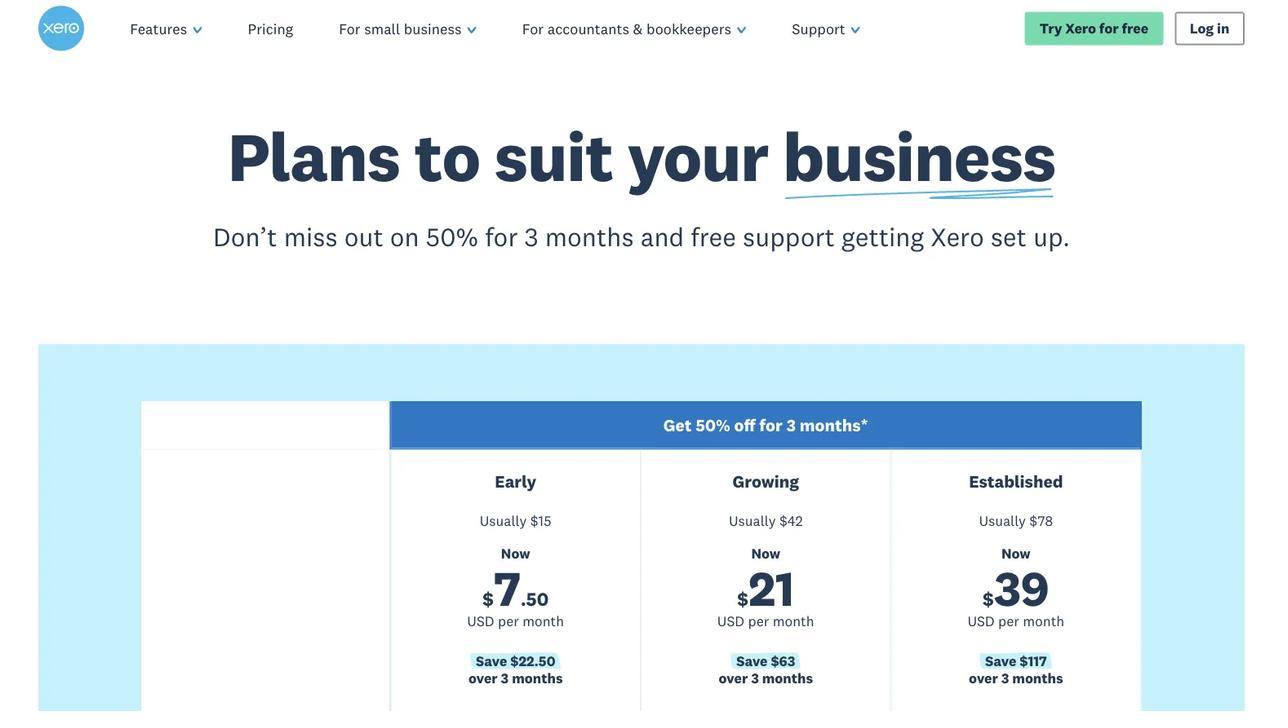 Task type: vqa. For each thing, say whether or not it's contained in the screenshot.
tracking
no



Task type: locate. For each thing, give the bounding box(es) containing it.
usually down established
[[979, 513, 1026, 530]]

usd up save $117 at the bottom of page
[[968, 613, 995, 630]]

15
[[538, 513, 552, 530]]

2 horizontal spatial now
[[1001, 545, 1031, 562]]

0 horizontal spatial free
[[691, 221, 736, 254]]

$ down established
[[1030, 513, 1038, 530]]

free right and
[[691, 221, 736, 254]]

now down "usually $ 15"
[[501, 545, 530, 562]]

2 usd from the left
[[717, 613, 744, 630]]

3 now from the left
[[1001, 545, 1031, 562]]

for left small
[[339, 19, 360, 38]]

month up the $63 in the right of the page
[[773, 613, 814, 630]]

your
[[627, 114, 768, 199]]

3 usd per month from the left
[[968, 613, 1065, 630]]

1 usd per month from the left
[[467, 613, 564, 630]]

months
[[545, 221, 634, 254], [512, 670, 563, 687], [762, 670, 813, 687], [1012, 670, 1063, 687]]

over left $22.50
[[468, 670, 498, 687]]

0 vertical spatial 50%
[[426, 221, 478, 254]]

usd
[[467, 613, 494, 630], [717, 613, 744, 630], [968, 613, 995, 630]]

try xero for free
[[1040, 19, 1148, 37]]

xero homepage image
[[38, 6, 84, 51]]

1 save from the left
[[476, 653, 507, 670]]

usually for 7
[[480, 513, 527, 530]]

per for 7
[[498, 613, 519, 630]]

bookkeepers
[[647, 19, 731, 38]]

0 vertical spatial xero
[[1065, 19, 1096, 37]]

usd per month down '.'
[[467, 613, 564, 630]]

plans to suit your
[[228, 114, 783, 199]]

usd per month up save $117 at the bottom of page
[[968, 613, 1065, 630]]

2 usd per month from the left
[[717, 613, 814, 630]]

50% right on
[[426, 221, 478, 254]]

2 per from the left
[[748, 613, 769, 630]]

now
[[501, 545, 530, 562], [751, 545, 780, 562], [1001, 545, 1031, 562]]

1 usually from the left
[[480, 513, 527, 530]]

1 horizontal spatial over 3 months
[[719, 670, 813, 687]]

now for 7
[[501, 545, 530, 562]]

early
[[495, 471, 536, 492]]

0 horizontal spatial month
[[523, 613, 564, 630]]

78
[[1038, 513, 1053, 530]]

usd per month
[[467, 613, 564, 630], [717, 613, 814, 630], [968, 613, 1065, 630]]

1 horizontal spatial now
[[751, 545, 780, 562]]

2 vertical spatial for
[[759, 415, 783, 436]]

1 horizontal spatial for
[[759, 415, 783, 436]]

0 vertical spatial business
[[404, 19, 462, 38]]

xero
[[1065, 19, 1096, 37], [931, 221, 984, 254]]

3 for 7
[[501, 670, 509, 687]]

1 vertical spatial 50%
[[696, 415, 730, 436]]

0 horizontal spatial now
[[501, 545, 530, 562]]

2 now from the left
[[751, 545, 780, 562]]

1 over 3 months from the left
[[468, 670, 563, 687]]

per
[[498, 613, 519, 630], [748, 613, 769, 630], [998, 613, 1019, 630]]

3 for 39
[[1001, 670, 1009, 687]]

2 horizontal spatial save
[[985, 653, 1017, 670]]

0 vertical spatial for
[[1099, 19, 1119, 37]]

over left the $63 in the right of the page
[[719, 670, 748, 687]]

3 over from the left
[[969, 670, 998, 687]]

2 usually from the left
[[729, 513, 776, 530]]

now down usually $ 42
[[751, 545, 780, 562]]

0 horizontal spatial usually
[[480, 513, 527, 530]]

2 for from the left
[[522, 19, 544, 38]]

0 horizontal spatial over 3 months
[[468, 670, 563, 687]]

1 over from the left
[[468, 670, 498, 687]]

now down usually $ 78 at the right bottom
[[1001, 545, 1031, 562]]

free
[[1122, 19, 1148, 37], [691, 221, 736, 254]]

3 over 3 months from the left
[[969, 670, 1063, 687]]

in
[[1217, 19, 1230, 37]]

out
[[344, 221, 383, 254]]

for small business
[[339, 19, 462, 38]]

2 horizontal spatial usd per month
[[968, 613, 1065, 630]]

usually $ 78
[[979, 513, 1053, 530]]

7
[[494, 558, 521, 619]]

xero right try
[[1065, 19, 1096, 37]]

42
[[787, 513, 803, 530]]

0 horizontal spatial save
[[476, 653, 507, 670]]

for
[[339, 19, 360, 38], [522, 19, 544, 38]]

for accountants & bookkeepers
[[522, 19, 731, 38]]

1 per from the left
[[498, 613, 519, 630]]

over 3 months for 7
[[468, 670, 563, 687]]

month
[[523, 613, 564, 630], [773, 613, 814, 630], [1023, 613, 1065, 630]]

usually for 39
[[979, 513, 1026, 530]]

usd up save $22.50
[[467, 613, 494, 630]]

now for 39
[[1001, 545, 1031, 562]]

month down 50
[[523, 613, 564, 630]]

3 for 21
[[751, 670, 759, 687]]

2 over from the left
[[719, 670, 748, 687]]

1 vertical spatial free
[[691, 221, 736, 254]]

2 horizontal spatial month
[[1023, 613, 1065, 630]]

$ down growing at the right bottom
[[779, 513, 787, 530]]

save left the $63 in the right of the page
[[736, 653, 768, 670]]

$63
[[771, 653, 795, 670]]

1 usd from the left
[[467, 613, 494, 630]]

$117
[[1020, 653, 1047, 670]]

0 horizontal spatial usd
[[467, 613, 494, 630]]

support
[[743, 221, 835, 254]]

1 vertical spatial for
[[485, 221, 518, 254]]

0 horizontal spatial for
[[339, 19, 360, 38]]

xero left 'set'
[[931, 221, 984, 254]]

2 horizontal spatial over 3 months
[[969, 670, 1063, 687]]

per up save $22.50
[[498, 613, 519, 630]]

1 now from the left
[[501, 545, 530, 562]]

save $117
[[985, 653, 1047, 670]]

3 per from the left
[[998, 613, 1019, 630]]

per for 39
[[998, 613, 1019, 630]]

21
[[749, 558, 794, 619]]

month up $117
[[1023, 613, 1065, 630]]

1 horizontal spatial usd per month
[[717, 613, 814, 630]]

50
[[526, 587, 549, 611]]

50%
[[426, 221, 478, 254], [696, 415, 730, 436]]

usually
[[480, 513, 527, 530], [729, 513, 776, 530], [979, 513, 1026, 530]]

1 for from the left
[[339, 19, 360, 38]]

up.
[[1033, 221, 1070, 254]]

1 horizontal spatial business
[[783, 114, 1056, 199]]

$ inside $ 21
[[737, 587, 749, 611]]

2 over 3 months from the left
[[719, 670, 813, 687]]

3 usually from the left
[[979, 513, 1026, 530]]

2 month from the left
[[773, 613, 814, 630]]

over for 7
[[468, 670, 498, 687]]

business
[[404, 19, 462, 38], [783, 114, 1056, 199]]

0 horizontal spatial business
[[404, 19, 462, 38]]

1 horizontal spatial month
[[773, 613, 814, 630]]

2 horizontal spatial usually
[[979, 513, 1026, 530]]

$ up save $117 at the bottom of page
[[983, 587, 994, 611]]

suit
[[494, 114, 613, 199]]

for small business button
[[316, 0, 499, 57]]

usd for 21
[[717, 613, 744, 630]]

over 3 months for 21
[[719, 670, 813, 687]]

for
[[1099, 19, 1119, 37], [485, 221, 518, 254], [759, 415, 783, 436]]

month for 21
[[773, 613, 814, 630]]

off
[[734, 415, 756, 436]]

1 vertical spatial business
[[783, 114, 1056, 199]]

1 horizontal spatial per
[[748, 613, 769, 630]]

don't
[[213, 221, 277, 254]]

for left "accountants"
[[522, 19, 544, 38]]

1 horizontal spatial usd
[[717, 613, 744, 630]]

3 month from the left
[[1023, 613, 1065, 630]]

for right try
[[1099, 19, 1119, 37]]

usd left 21
[[717, 613, 744, 630]]

over
[[468, 670, 498, 687], [719, 670, 748, 687], [969, 670, 998, 687]]

per up save $63
[[748, 613, 769, 630]]

$ left '.'
[[483, 587, 494, 611]]

save
[[476, 653, 507, 670], [736, 653, 768, 670], [985, 653, 1017, 670]]

2 save from the left
[[736, 653, 768, 670]]

$ down early
[[530, 513, 538, 530]]

1 horizontal spatial over
[[719, 670, 748, 687]]

3 usd from the left
[[968, 613, 995, 630]]

0 horizontal spatial usd per month
[[467, 613, 564, 630]]

get
[[663, 415, 692, 436]]

1 horizontal spatial free
[[1122, 19, 1148, 37]]

2 horizontal spatial per
[[998, 613, 1019, 630]]

usd per month up save $63
[[717, 613, 814, 630]]

for right off
[[759, 415, 783, 436]]

save $22.50
[[476, 653, 555, 670]]

over 3 months
[[468, 670, 563, 687], [719, 670, 813, 687], [969, 670, 1063, 687]]

$
[[530, 513, 538, 530], [779, 513, 787, 530], [1030, 513, 1038, 530], [483, 587, 494, 611], [737, 587, 749, 611], [983, 587, 994, 611]]

2 horizontal spatial over
[[969, 670, 998, 687]]

0 horizontal spatial 50%
[[426, 221, 478, 254]]

1 horizontal spatial usually
[[729, 513, 776, 530]]

months*
[[800, 415, 868, 436]]

1 horizontal spatial 50%
[[696, 415, 730, 436]]

log in
[[1190, 19, 1230, 37]]

per for 21
[[748, 613, 769, 630]]

save left $117
[[985, 653, 1017, 670]]

for down the plans to suit your
[[485, 221, 518, 254]]

free left log
[[1122, 19, 1148, 37]]

1 vertical spatial xero
[[931, 221, 984, 254]]

save for 21
[[736, 653, 768, 670]]

0 vertical spatial free
[[1122, 19, 1148, 37]]

2 horizontal spatial usd
[[968, 613, 995, 630]]

over 3 months for 39
[[969, 670, 1063, 687]]

save for 39
[[985, 653, 1017, 670]]

accountants
[[547, 19, 629, 38]]

usually down early
[[480, 513, 527, 530]]

0 horizontal spatial per
[[498, 613, 519, 630]]

$ up save $63
[[737, 587, 749, 611]]

3 save from the left
[[985, 653, 1017, 670]]

save left $22.50
[[476, 653, 507, 670]]

3
[[524, 221, 538, 254], [786, 415, 796, 436], [501, 670, 509, 687], [751, 670, 759, 687], [1001, 670, 1009, 687]]

1 horizontal spatial xero
[[1065, 19, 1096, 37]]

per up save $117 at the bottom of page
[[998, 613, 1019, 630]]

months for 7
[[512, 670, 563, 687]]

50% left off
[[696, 415, 730, 436]]

1 horizontal spatial for
[[522, 19, 544, 38]]

get 50% off for 3 months*
[[663, 415, 868, 436]]

usually down growing at the right bottom
[[729, 513, 776, 530]]

1 month from the left
[[523, 613, 564, 630]]

1 horizontal spatial save
[[736, 653, 768, 670]]

features
[[130, 19, 187, 38]]

on
[[390, 221, 419, 254]]

over left $117
[[969, 670, 998, 687]]

0 horizontal spatial over
[[468, 670, 498, 687]]



Task type: describe. For each thing, give the bounding box(es) containing it.
now for 21
[[751, 545, 780, 562]]

usd for 39
[[968, 613, 995, 630]]

months for 39
[[1012, 670, 1063, 687]]

.
[[521, 587, 526, 611]]

&
[[633, 19, 643, 38]]

to
[[414, 114, 480, 199]]

features button
[[107, 0, 225, 57]]

save $63
[[736, 653, 795, 670]]

usually $ 15
[[480, 513, 552, 530]]

set
[[991, 221, 1027, 254]]

pricing link
[[225, 0, 316, 57]]

month for 7
[[523, 613, 564, 630]]

plans
[[228, 114, 400, 199]]

pricing
[[248, 19, 293, 38]]

try xero for free link
[[1025, 12, 1163, 45]]

$ inside the $ 39
[[983, 587, 994, 611]]

and
[[640, 221, 684, 254]]

2 horizontal spatial for
[[1099, 19, 1119, 37]]

business inside dropdown button
[[404, 19, 462, 38]]

support button
[[769, 0, 883, 57]]

usd for 7
[[467, 613, 494, 630]]

for for for accountants & bookkeepers
[[522, 19, 544, 38]]

$ 21
[[737, 558, 794, 619]]

save for 7
[[476, 653, 507, 670]]

for accountants & bookkeepers button
[[499, 0, 769, 57]]

$ 7 . 50
[[483, 558, 549, 619]]

over for 39
[[969, 670, 998, 687]]

usually $ 42
[[729, 513, 803, 530]]

0 horizontal spatial xero
[[931, 221, 984, 254]]

39
[[994, 558, 1049, 619]]

support
[[792, 19, 845, 38]]

usually for 21
[[729, 513, 776, 530]]

small
[[364, 19, 400, 38]]

log
[[1190, 19, 1214, 37]]

months for 21
[[762, 670, 813, 687]]

$ 39
[[983, 558, 1049, 619]]

established
[[969, 471, 1063, 492]]

try
[[1040, 19, 1062, 37]]

0 horizontal spatial for
[[485, 221, 518, 254]]

don't miss out on 50% for 3 months and free support getting xero set up.
[[213, 221, 1070, 254]]

over for 21
[[719, 670, 748, 687]]

miss
[[284, 221, 338, 254]]

usd per month for 7
[[467, 613, 564, 630]]

getting
[[841, 221, 924, 254]]

usd per month for 21
[[717, 613, 814, 630]]

for for for small business
[[339, 19, 360, 38]]

log in link
[[1175, 12, 1245, 45]]

usd per month for 39
[[968, 613, 1065, 630]]

$22.50
[[510, 653, 555, 670]]

month for 39
[[1023, 613, 1065, 630]]

growing
[[733, 471, 799, 492]]

$ inside $ 7 . 50
[[483, 587, 494, 611]]



